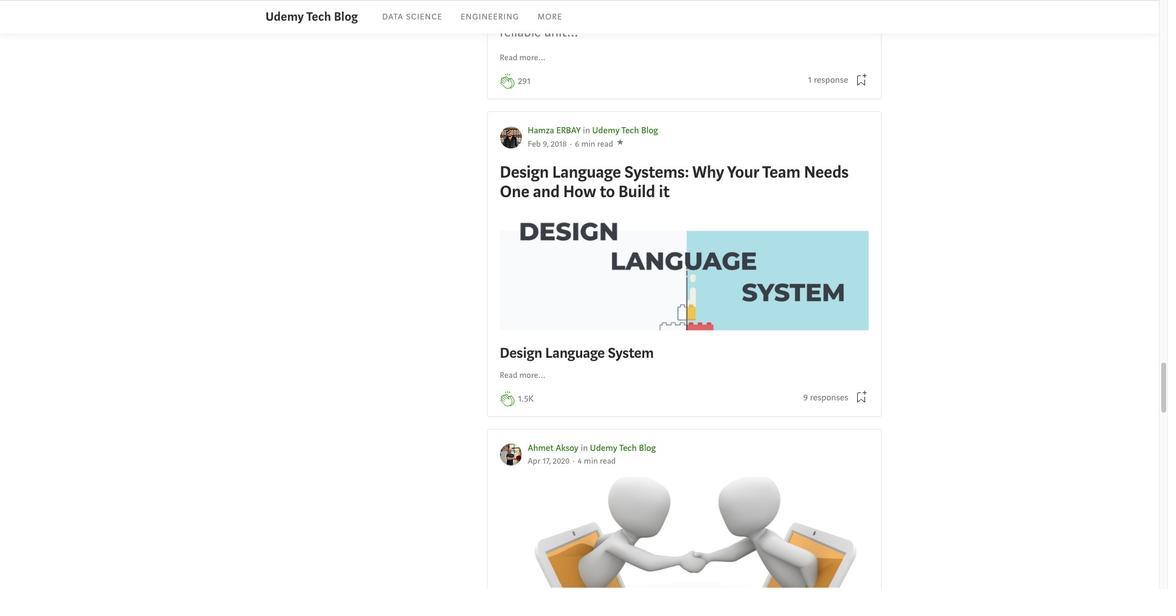 Task type: vqa. For each thing, say whether or not it's contained in the screenshot.
"Charlie Guthrie in Udemy Tech Blog" at bottom left
no



Task type: locate. For each thing, give the bounding box(es) containing it.
2 vertical spatial blog
[[639, 442, 656, 454]]

1 vertical spatial read more… link
[[500, 369, 546, 382]]

read more… link
[[500, 52, 546, 65], [500, 369, 546, 382]]

more…
[[520, 52, 546, 63], [520, 370, 546, 381]]

0 vertical spatial in
[[583, 125, 591, 136]]

that
[[616, 5, 639, 23]]

some best practices that we found useful for clean and reliable unit…
[[500, 5, 808, 41]]

response
[[815, 74, 849, 86]]

1 vertical spatial udemy tech blog link
[[593, 125, 659, 136]]

in right aksoy
[[581, 442, 588, 454]]

tech
[[307, 8, 331, 25], [622, 125, 640, 136], [620, 442, 637, 454]]

design inside design language systems: why your team needs one and how to build it
[[500, 162, 549, 184]]

1 vertical spatial blog
[[642, 125, 659, 136]]

0 vertical spatial udemy
[[266, 8, 304, 25]]

design for design language systems: why your team needs one and how to build it
[[500, 162, 549, 184]]

read more… up 291
[[500, 52, 546, 63]]

1 read from the top
[[500, 52, 518, 63]]

design up 1.5k
[[500, 344, 543, 363]]

2 read more… link from the top
[[500, 369, 546, 382]]

read more… for second read more… link from the top of the page
[[500, 370, 546, 381]]

tech for hamza erbay in udemy tech blog
[[622, 125, 640, 136]]

1 vertical spatial tech
[[622, 125, 640, 136]]

hamza erbay in udemy tech blog
[[528, 125, 659, 136]]

read more… up 1.5k
[[500, 370, 546, 381]]

1 horizontal spatial and
[[787, 5, 808, 23]]

read more…
[[500, 52, 546, 63], [500, 370, 546, 381]]

useful
[[698, 5, 732, 23]]

udemy tech blog link for ahmet aksoy in udemy tech blog
[[590, 442, 656, 454]]

17,
[[543, 456, 551, 467]]

read for 1st read more… link from the top of the page
[[500, 52, 518, 63]]

0 horizontal spatial and
[[533, 181, 560, 203]]

data
[[383, 12, 404, 23]]

udemy for ahmet aksoy
[[590, 442, 618, 454]]

2 read from the top
[[500, 370, 518, 381]]

1 vertical spatial udemy
[[593, 125, 620, 136]]

design
[[500, 162, 549, 184], [500, 344, 543, 363]]

science
[[406, 12, 443, 23]]

and right clean
[[787, 5, 808, 23]]

design down 'feb'
[[500, 162, 549, 184]]

read
[[500, 52, 518, 63], [500, 370, 518, 381]]

more… up 1.5k
[[520, 370, 546, 381]]

1 response
[[809, 74, 849, 86]]

design for design language system
[[500, 344, 543, 363]]

1 vertical spatial design
[[500, 344, 543, 363]]

feb 9, 2018 link
[[528, 139, 567, 150]]

clean
[[754, 5, 784, 23]]

blog for ahmet aksoy in udemy tech blog
[[639, 442, 656, 454]]

build it
[[619, 181, 670, 203]]

udemy for hamza erbay
[[593, 125, 620, 136]]

read more… link up 1.5k
[[500, 369, 546, 382]]

and inside some best practices that we found useful for clean and reliable unit…
[[787, 5, 808, 23]]

4 min read image
[[578, 456, 616, 467]]

1 design from the top
[[500, 162, 549, 184]]

more… up 291
[[520, 52, 546, 63]]

1 vertical spatial read more…
[[500, 370, 546, 381]]

in for erbay
[[583, 125, 591, 136]]

0 vertical spatial and
[[787, 5, 808, 23]]

1 vertical spatial in
[[581, 442, 588, 454]]

go to the profile of ahmet aksoy image
[[500, 444, 522, 466]]

language
[[553, 162, 621, 184]]

blog
[[334, 8, 358, 25], [642, 125, 659, 136], [639, 442, 656, 454]]

0 vertical spatial read more…
[[500, 52, 546, 63]]

2 design from the top
[[500, 344, 543, 363]]

2 more… from the top
[[520, 370, 546, 381]]

why
[[693, 162, 725, 184]]

more
[[538, 12, 563, 23]]

read more… for 1st read more… link from the top of the page
[[500, 52, 546, 63]]

2 vertical spatial udemy tech blog link
[[590, 442, 656, 454]]

and
[[787, 5, 808, 23], [533, 181, 560, 203]]

hamza
[[528, 125, 555, 136]]

in
[[583, 125, 591, 136], [581, 442, 588, 454]]

2 vertical spatial udemy
[[590, 442, 618, 454]]

2020
[[553, 456, 570, 467]]

udemy tech blog link
[[266, 8, 358, 26], [593, 125, 659, 136], [590, 442, 656, 454]]

0 vertical spatial read more… link
[[500, 52, 546, 65]]

some best practices that we found useful for clean and reliable unit… link
[[500, 0, 869, 48]]

1 vertical spatial read
[[500, 370, 518, 381]]

0 vertical spatial more…
[[520, 52, 546, 63]]

design language systems: why your team needs one and how to build it
[[500, 162, 849, 203]]

feb
[[528, 139, 541, 150]]

2 vertical spatial tech
[[620, 442, 637, 454]]

read more… link up 291
[[500, 52, 546, 65]]

udemy
[[266, 8, 304, 25], [593, 125, 620, 136], [590, 442, 618, 454]]

0 vertical spatial design
[[500, 162, 549, 184]]

and right one
[[533, 181, 560, 203]]

design language system
[[500, 344, 654, 363]]

1
[[809, 74, 812, 86]]

0 vertical spatial read
[[500, 52, 518, 63]]

2 read more… from the top
[[500, 370, 546, 381]]

in up 6 min read image
[[583, 125, 591, 136]]

1 vertical spatial more…
[[520, 370, 546, 381]]

reliable unit…
[[500, 23, 579, 41]]

1 read more… link from the top
[[500, 52, 546, 65]]

best
[[535, 5, 559, 23]]

1 vertical spatial and
[[533, 181, 560, 203]]

1 read more… from the top
[[500, 52, 546, 63]]

1 more… from the top
[[520, 52, 546, 63]]



Task type: describe. For each thing, give the bounding box(es) containing it.
data science
[[383, 12, 443, 23]]

some
[[500, 5, 532, 23]]

engineering link
[[461, 12, 520, 23]]

erbay
[[557, 125, 581, 136]]

hamza erbay link
[[528, 125, 581, 136]]

tech for ahmet aksoy in udemy tech blog
[[620, 442, 637, 454]]

more link
[[538, 12, 563, 23]]

9 responses link
[[804, 391, 849, 405]]

6 min read image
[[575, 139, 614, 150]]

read for second read more… link from the top of the page
[[500, 370, 518, 381]]

for
[[735, 5, 751, 23]]

data science link
[[383, 12, 443, 23]]

and inside design language systems: why your team needs one and how to build it
[[533, 181, 560, 203]]

one
[[500, 181, 530, 203]]

language system
[[546, 344, 654, 363]]

9 responses
[[804, 392, 849, 404]]

apr 17, 2020 link
[[528, 456, 570, 467]]

9
[[804, 392, 809, 404]]

291
[[518, 76, 531, 87]]

blog for hamza erbay in udemy tech blog
[[642, 125, 659, 136]]

in for aksoy
[[581, 442, 588, 454]]

to
[[600, 181, 615, 203]]

1 response link
[[809, 74, 849, 87]]

systems:
[[625, 162, 690, 184]]

1.5k
[[518, 393, 534, 405]]

needs
[[805, 162, 849, 184]]

ahmet
[[528, 442, 554, 454]]

291 button
[[518, 75, 531, 89]]

found
[[662, 5, 695, 23]]

we
[[643, 5, 659, 23]]

go to the profile of hamza erbay image
[[500, 127, 522, 149]]

how
[[564, 181, 597, 203]]

your
[[728, 162, 760, 184]]

9,
[[543, 139, 549, 150]]

0 vertical spatial blog
[[334, 8, 358, 25]]

apr 17, 2020
[[528, 456, 570, 467]]

0 vertical spatial udemy tech blog link
[[266, 8, 358, 26]]

feb 9, 2018
[[528, 139, 567, 150]]

practices
[[562, 5, 613, 23]]

team
[[763, 162, 801, 184]]

udemy tech blog link for hamza erbay in udemy tech blog
[[593, 125, 659, 136]]

ahmet aksoy link
[[528, 442, 579, 454]]

udemy tech blog
[[266, 8, 358, 25]]

0 vertical spatial tech
[[307, 8, 331, 25]]

engineering
[[461, 12, 520, 23]]

2018
[[551, 139, 567, 150]]

apr
[[528, 456, 541, 467]]

aksoy
[[556, 442, 579, 454]]

1.5k button
[[518, 392, 534, 406]]

ahmet aksoy in udemy tech blog
[[528, 442, 656, 454]]

responses
[[811, 392, 849, 404]]



